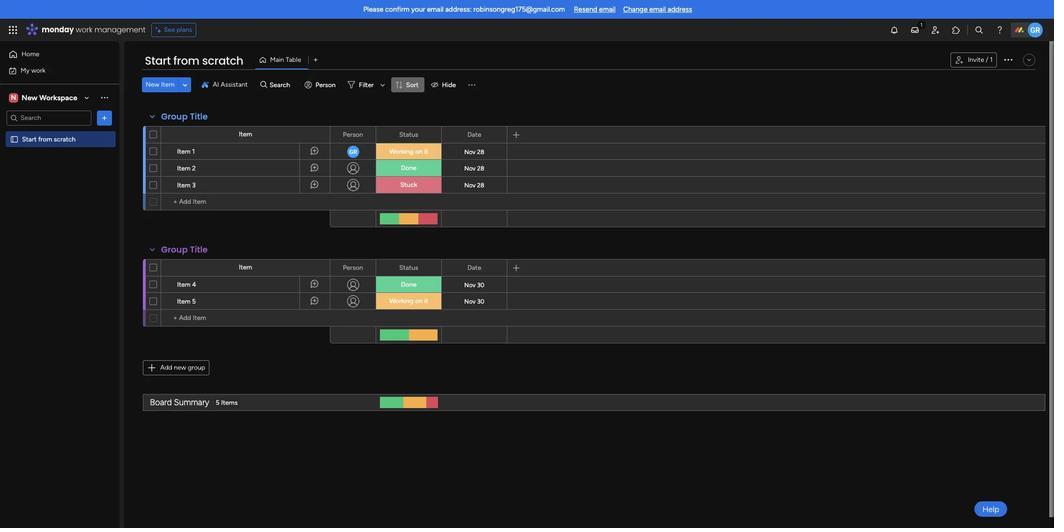 Task type: describe. For each thing, give the bounding box(es) containing it.
start from scratch inside field
[[145, 53, 243, 68]]

+ Add Item text field
[[166, 196, 326, 208]]

my
[[21, 66, 30, 74]]

title for 2nd group title field from the bottom of the page
[[190, 111, 208, 122]]

2 vertical spatial person
[[343, 264, 363, 272]]

start inside field
[[145, 53, 171, 68]]

4
[[192, 281, 196, 289]]

2 date field from the top
[[465, 263, 484, 273]]

nov for done
[[464, 165, 476, 172]]

main table
[[270, 56, 301, 64]]

2 on from the top
[[415, 297, 423, 305]]

public board image
[[10, 135, 19, 144]]

from inside list box
[[38, 135, 52, 143]]

1 done from the top
[[401, 164, 417, 172]]

item 3
[[177, 181, 196, 189]]

1 group from the top
[[161, 111, 188, 122]]

add new group
[[160, 364, 205, 372]]

workspace options image
[[100, 93, 109, 102]]

workspace
[[39, 93, 77, 102]]

hide button
[[427, 77, 462, 92]]

sort
[[406, 81, 419, 89]]

n
[[11, 93, 16, 101]]

invite members image
[[931, 25, 940, 35]]

my work
[[21, 66, 46, 74]]

see
[[164, 26, 175, 34]]

help button
[[975, 501, 1007, 517]]

summary
[[174, 397, 209, 407]]

greg robinson image
[[1028, 22, 1043, 37]]

v2 search image
[[260, 80, 267, 90]]

email for change email address
[[649, 5, 666, 14]]

help image
[[995, 25, 1005, 35]]

1 it from the top
[[424, 148, 428, 156]]

change email address link
[[623, 5, 692, 14]]

2 it from the top
[[424, 297, 428, 305]]

ai assistant button
[[198, 77, 252, 92]]

1 status field from the top
[[397, 130, 421, 140]]

2 working on it from the top
[[389, 297, 428, 305]]

resend
[[574, 5, 597, 14]]

scratch inside field
[[202, 53, 243, 68]]

invite / 1 button
[[951, 52, 997, 67]]

group
[[188, 364, 205, 372]]

filter
[[359, 81, 374, 89]]

inbox image
[[910, 25, 920, 35]]

1 vertical spatial options image
[[100, 113, 109, 123]]

address
[[668, 5, 692, 14]]

item 5
[[177, 298, 196, 306]]

28 for done
[[477, 165, 484, 172]]

management
[[95, 24, 146, 35]]

expand board header image
[[1026, 56, 1033, 64]]

2 date from the top
[[467, 264, 481, 272]]

apps image
[[952, 25, 961, 35]]

home
[[22, 50, 39, 58]]

item 1
[[177, 148, 195, 156]]

monday
[[42, 24, 74, 35]]

1 on from the top
[[415, 148, 423, 156]]

0 vertical spatial 5
[[192, 298, 196, 306]]

+ Add Item text field
[[166, 313, 326, 324]]

sort button
[[391, 77, 424, 92]]

1 horizontal spatial options image
[[1003, 54, 1014, 65]]

2 done from the top
[[401, 281, 417, 289]]

from inside field
[[173, 53, 199, 68]]

nov for stuck
[[464, 182, 476, 189]]

new for new workspace
[[22, 93, 37, 102]]

2 status from the top
[[399, 264, 418, 272]]

add view image
[[314, 56, 318, 63]]

robinsongreg175@gmail.com
[[473, 5, 565, 14]]

2 group title field from the top
[[159, 244, 210, 256]]

person field for second group title field
[[341, 263, 365, 273]]

person field for 2nd group title field from the bottom of the page
[[341, 130, 365, 140]]

1 date from the top
[[467, 131, 481, 138]]

30 for 4
[[477, 281, 484, 288]]

add
[[160, 364, 172, 372]]

resend email link
[[574, 5, 616, 14]]

search everything image
[[975, 25, 984, 35]]

4 nov from the top
[[464, 281, 476, 288]]

email for resend email
[[599, 5, 616, 14]]



Task type: locate. For each thing, give the bounding box(es) containing it.
arrow down image
[[377, 79, 388, 90]]

1 working from the top
[[389, 148, 414, 156]]

1 vertical spatial title
[[190, 244, 208, 255]]

30 for 5
[[477, 298, 484, 305]]

0 vertical spatial start from scratch
[[145, 53, 243, 68]]

0 vertical spatial scratch
[[202, 53, 243, 68]]

see plans
[[164, 26, 192, 34]]

Start from scratch field
[[142, 53, 246, 69]]

1 vertical spatial nov 30
[[464, 298, 484, 305]]

start inside list box
[[22, 135, 37, 143]]

0 vertical spatial date field
[[465, 130, 484, 140]]

1 person field from the top
[[341, 130, 365, 140]]

option
[[0, 131, 119, 133]]

0 vertical spatial group title
[[161, 111, 208, 122]]

work right monday
[[76, 24, 93, 35]]

ai logo image
[[202, 81, 209, 89]]

2 status field from the top
[[397, 263, 421, 273]]

1 vertical spatial group
[[161, 244, 188, 255]]

item 4
[[177, 281, 196, 289]]

2 working from the top
[[389, 297, 414, 305]]

0 vertical spatial nov 30
[[464, 281, 484, 288]]

0 horizontal spatial new
[[22, 93, 37, 102]]

your
[[411, 5, 425, 14]]

1 30 from the top
[[477, 281, 484, 288]]

new inside workspace selection element
[[22, 93, 37, 102]]

1 image
[[917, 19, 926, 30]]

nov 28
[[464, 148, 484, 155], [464, 165, 484, 172], [464, 182, 484, 189]]

2 email from the left
[[599, 5, 616, 14]]

1 vertical spatial working
[[389, 297, 414, 305]]

1 inside button
[[990, 56, 993, 64]]

3 email from the left
[[649, 5, 666, 14]]

start from scratch inside list box
[[22, 135, 76, 143]]

2 nov 28 from the top
[[464, 165, 484, 172]]

assistant
[[221, 81, 248, 89]]

nov 30 for item 4
[[464, 281, 484, 288]]

item 2
[[177, 164, 196, 172]]

0 vertical spatial on
[[415, 148, 423, 156]]

1 horizontal spatial work
[[76, 24, 93, 35]]

3 28 from the top
[[477, 182, 484, 189]]

group up item 4
[[161, 244, 188, 255]]

new workspace
[[22, 93, 77, 102]]

person inside popup button
[[316, 81, 336, 89]]

/
[[986, 56, 989, 64]]

0 vertical spatial options image
[[1003, 54, 1014, 65]]

email right change
[[649, 5, 666, 14]]

1 status from the top
[[399, 131, 418, 138]]

resend email
[[574, 5, 616, 14]]

1 horizontal spatial from
[[173, 53, 199, 68]]

Group Title field
[[159, 111, 210, 123], [159, 244, 210, 256]]

select product image
[[8, 25, 18, 35]]

email
[[427, 5, 444, 14], [599, 5, 616, 14], [649, 5, 666, 14]]

0 horizontal spatial from
[[38, 135, 52, 143]]

workspace selection element
[[9, 92, 79, 103]]

1 vertical spatial new
[[22, 93, 37, 102]]

0 vertical spatial working
[[389, 148, 414, 156]]

nov for working on it
[[464, 148, 476, 155]]

0 vertical spatial person field
[[341, 130, 365, 140]]

0 vertical spatial group title field
[[159, 111, 210, 123]]

1 vertical spatial date
[[467, 264, 481, 272]]

new left angle down image
[[146, 81, 159, 89]]

0 horizontal spatial start from scratch
[[22, 135, 76, 143]]

group title field up item 4
[[159, 244, 210, 256]]

working
[[389, 148, 414, 156], [389, 297, 414, 305]]

1 vertical spatial scratch
[[54, 135, 76, 143]]

from
[[173, 53, 199, 68], [38, 135, 52, 143]]

28
[[477, 148, 484, 155], [477, 165, 484, 172], [477, 182, 484, 189]]

1 horizontal spatial start
[[145, 53, 171, 68]]

0 vertical spatial status field
[[397, 130, 421, 140]]

add new group button
[[143, 360, 209, 375]]

0 horizontal spatial start
[[22, 135, 37, 143]]

main table button
[[256, 52, 308, 67]]

1 vertical spatial on
[[415, 297, 423, 305]]

1 horizontal spatial 1
[[990, 56, 993, 64]]

person button
[[301, 77, 341, 92]]

group title field down angle down image
[[159, 111, 210, 123]]

1 vertical spatial status
[[399, 264, 418, 272]]

1 date field from the top
[[465, 130, 484, 140]]

1 vertical spatial person
[[343, 131, 363, 138]]

new inside button
[[146, 81, 159, 89]]

person
[[316, 81, 336, 89], [343, 131, 363, 138], [343, 264, 363, 272]]

1 nov from the top
[[464, 148, 476, 155]]

invite / 1
[[968, 56, 993, 64]]

2 horizontal spatial email
[[649, 5, 666, 14]]

filter button
[[344, 77, 388, 92]]

1 email from the left
[[427, 5, 444, 14]]

1 title from the top
[[190, 111, 208, 122]]

0 vertical spatial new
[[146, 81, 159, 89]]

Search in workspace field
[[20, 112, 78, 123]]

scratch
[[202, 53, 243, 68], [54, 135, 76, 143]]

start right public board icon
[[22, 135, 37, 143]]

status
[[399, 131, 418, 138], [399, 264, 418, 272]]

items
[[221, 399, 238, 407]]

email right your
[[427, 5, 444, 14]]

plans
[[177, 26, 192, 34]]

board summary
[[150, 397, 209, 407]]

nov 30
[[464, 281, 484, 288], [464, 298, 484, 305]]

0 horizontal spatial 5
[[192, 298, 196, 306]]

group title up item 4
[[161, 244, 208, 255]]

address:
[[445, 5, 472, 14]]

workspace image
[[9, 93, 18, 103]]

work inside button
[[31, 66, 46, 74]]

0 vertical spatial done
[[401, 164, 417, 172]]

item
[[161, 81, 174, 89], [239, 130, 252, 138], [177, 148, 191, 156], [177, 164, 191, 172], [177, 181, 191, 189], [239, 263, 252, 271], [177, 281, 191, 289], [177, 298, 191, 306]]

scratch down search in workspace "field"
[[54, 135, 76, 143]]

0 vertical spatial title
[[190, 111, 208, 122]]

1 vertical spatial 28
[[477, 165, 484, 172]]

1 vertical spatial 5
[[216, 399, 220, 407]]

change email address
[[623, 5, 692, 14]]

1 horizontal spatial start from scratch
[[145, 53, 243, 68]]

table
[[286, 56, 301, 64]]

3 nov 28 from the top
[[464, 182, 484, 189]]

group down angle down image
[[161, 111, 188, 122]]

1 vertical spatial it
[[424, 297, 428, 305]]

start from scratch down search in workspace "field"
[[22, 135, 76, 143]]

0 horizontal spatial 1
[[192, 148, 195, 156]]

0 vertical spatial working on it
[[389, 148, 428, 156]]

date
[[467, 131, 481, 138], [467, 264, 481, 272]]

0 horizontal spatial scratch
[[54, 135, 76, 143]]

0 vertical spatial 1
[[990, 56, 993, 64]]

1 horizontal spatial email
[[599, 5, 616, 14]]

1 up 2
[[192, 148, 195, 156]]

0 vertical spatial 30
[[477, 281, 484, 288]]

home button
[[6, 47, 101, 62]]

done
[[401, 164, 417, 172], [401, 281, 417, 289]]

stuck
[[400, 181, 417, 189]]

0 horizontal spatial work
[[31, 66, 46, 74]]

group title down angle down image
[[161, 111, 208, 122]]

board
[[150, 397, 172, 407]]

2 group from the top
[[161, 244, 188, 255]]

menu image
[[467, 80, 477, 90]]

work for my
[[31, 66, 46, 74]]

0 vertical spatial status
[[399, 131, 418, 138]]

0 vertical spatial from
[[173, 53, 199, 68]]

1 vertical spatial work
[[31, 66, 46, 74]]

ai
[[213, 81, 219, 89]]

start up the new item
[[145, 53, 171, 68]]

5 down 4 at the bottom
[[192, 298, 196, 306]]

group
[[161, 111, 188, 122], [161, 244, 188, 255]]

2 28 from the top
[[477, 165, 484, 172]]

1 vertical spatial group title field
[[159, 244, 210, 256]]

0 vertical spatial person
[[316, 81, 336, 89]]

1 horizontal spatial scratch
[[202, 53, 243, 68]]

1 vertical spatial working on it
[[389, 297, 428, 305]]

email right resend
[[599, 5, 616, 14]]

1 nov 28 from the top
[[464, 148, 484, 155]]

new right n
[[22, 93, 37, 102]]

confirm
[[385, 5, 410, 14]]

item inside button
[[161, 81, 174, 89]]

options image
[[1003, 54, 1014, 65], [100, 113, 109, 123]]

1 vertical spatial done
[[401, 281, 417, 289]]

monday work management
[[42, 24, 146, 35]]

1 group title from the top
[[161, 111, 208, 122]]

title down ai logo
[[190, 111, 208, 122]]

1 vertical spatial group title
[[161, 244, 208, 255]]

1 vertical spatial start
[[22, 135, 37, 143]]

hide
[[442, 81, 456, 89]]

1 vertical spatial start from scratch
[[22, 135, 76, 143]]

5 left items
[[216, 399, 220, 407]]

0 vertical spatial work
[[76, 24, 93, 35]]

notifications image
[[890, 25, 899, 35]]

nov 28 for working on it
[[464, 148, 484, 155]]

start from scratch up angle down image
[[145, 53, 243, 68]]

2 group title from the top
[[161, 244, 208, 255]]

nov
[[464, 148, 476, 155], [464, 165, 476, 172], [464, 182, 476, 189], [464, 281, 476, 288], [464, 298, 476, 305]]

0 horizontal spatial email
[[427, 5, 444, 14]]

scratch inside list box
[[54, 135, 76, 143]]

from down search in workspace "field"
[[38, 135, 52, 143]]

new item
[[146, 81, 174, 89]]

options image down workspace options image
[[100, 113, 109, 123]]

1 28 from the top
[[477, 148, 484, 155]]

title up 4 at the bottom
[[190, 244, 208, 255]]

work right my
[[31, 66, 46, 74]]

2 vertical spatial nov 28
[[464, 182, 484, 189]]

please confirm your email address: robinsongreg175@gmail.com
[[363, 5, 565, 14]]

ai assistant
[[213, 81, 248, 89]]

new
[[146, 81, 159, 89], [22, 93, 37, 102]]

1 nov 30 from the top
[[464, 281, 484, 288]]

new item button
[[142, 77, 178, 92]]

2 nov from the top
[[464, 165, 476, 172]]

Person field
[[341, 130, 365, 140], [341, 263, 365, 273]]

1 group title field from the top
[[159, 111, 210, 123]]

1 vertical spatial from
[[38, 135, 52, 143]]

start from scratch
[[145, 53, 243, 68], [22, 135, 76, 143]]

on
[[415, 148, 423, 156], [415, 297, 423, 305]]

5
[[192, 298, 196, 306], [216, 399, 220, 407]]

2 title from the top
[[190, 244, 208, 255]]

2 30 from the top
[[477, 298, 484, 305]]

options image right /
[[1003, 54, 1014, 65]]

work
[[76, 24, 93, 35], [31, 66, 46, 74]]

change
[[623, 5, 648, 14]]

invite
[[968, 56, 984, 64]]

1 vertical spatial status field
[[397, 263, 421, 273]]

3 nov from the top
[[464, 182, 476, 189]]

Search field
[[267, 78, 295, 91]]

1 right /
[[990, 56, 993, 64]]

0 vertical spatial 28
[[477, 148, 484, 155]]

1 horizontal spatial 5
[[216, 399, 220, 407]]

0 vertical spatial nov 28
[[464, 148, 484, 155]]

3
[[192, 181, 196, 189]]

title for second group title field
[[190, 244, 208, 255]]

start
[[145, 53, 171, 68], [22, 135, 37, 143]]

0 vertical spatial it
[[424, 148, 428, 156]]

nov 30 for item 5
[[464, 298, 484, 305]]

2 person field from the top
[[341, 263, 365, 273]]

title
[[190, 111, 208, 122], [190, 244, 208, 255]]

2 nov 30 from the top
[[464, 298, 484, 305]]

5 nov from the top
[[464, 298, 476, 305]]

group title
[[161, 111, 208, 122], [161, 244, 208, 255]]

0 vertical spatial date
[[467, 131, 481, 138]]

help
[[983, 504, 999, 514]]

1 vertical spatial nov 28
[[464, 165, 484, 172]]

it
[[424, 148, 428, 156], [424, 297, 428, 305]]

Status field
[[397, 130, 421, 140], [397, 263, 421, 273]]

1 vertical spatial 1
[[192, 148, 195, 156]]

Date field
[[465, 130, 484, 140], [465, 263, 484, 273]]

please
[[363, 5, 384, 14]]

from up angle down image
[[173, 53, 199, 68]]

nov 28 for done
[[464, 165, 484, 172]]

1 horizontal spatial new
[[146, 81, 159, 89]]

angle down image
[[183, 81, 187, 88]]

working on it
[[389, 148, 428, 156], [389, 297, 428, 305]]

28 for stuck
[[477, 182, 484, 189]]

2 vertical spatial 28
[[477, 182, 484, 189]]

my work button
[[6, 63, 101, 78]]

1 vertical spatial 30
[[477, 298, 484, 305]]

nov 28 for stuck
[[464, 182, 484, 189]]

start from scratch list box
[[0, 129, 119, 274]]

30
[[477, 281, 484, 288], [477, 298, 484, 305]]

1
[[990, 56, 993, 64], [192, 148, 195, 156]]

new
[[174, 364, 186, 372]]

see plans button
[[151, 23, 196, 37]]

1 vertical spatial date field
[[465, 263, 484, 273]]

0 vertical spatial start
[[145, 53, 171, 68]]

work for monday
[[76, 24, 93, 35]]

0 horizontal spatial options image
[[100, 113, 109, 123]]

1 working on it from the top
[[389, 148, 428, 156]]

1 vertical spatial person field
[[341, 263, 365, 273]]

scratch up ai assistant button
[[202, 53, 243, 68]]

0 vertical spatial group
[[161, 111, 188, 122]]

28 for working on it
[[477, 148, 484, 155]]

2
[[192, 164, 196, 172]]

new for new item
[[146, 81, 159, 89]]

5 items
[[216, 399, 238, 407]]

main
[[270, 56, 284, 64]]



Task type: vqa. For each thing, say whether or not it's contained in the screenshot.
leftmost "work"
yes



